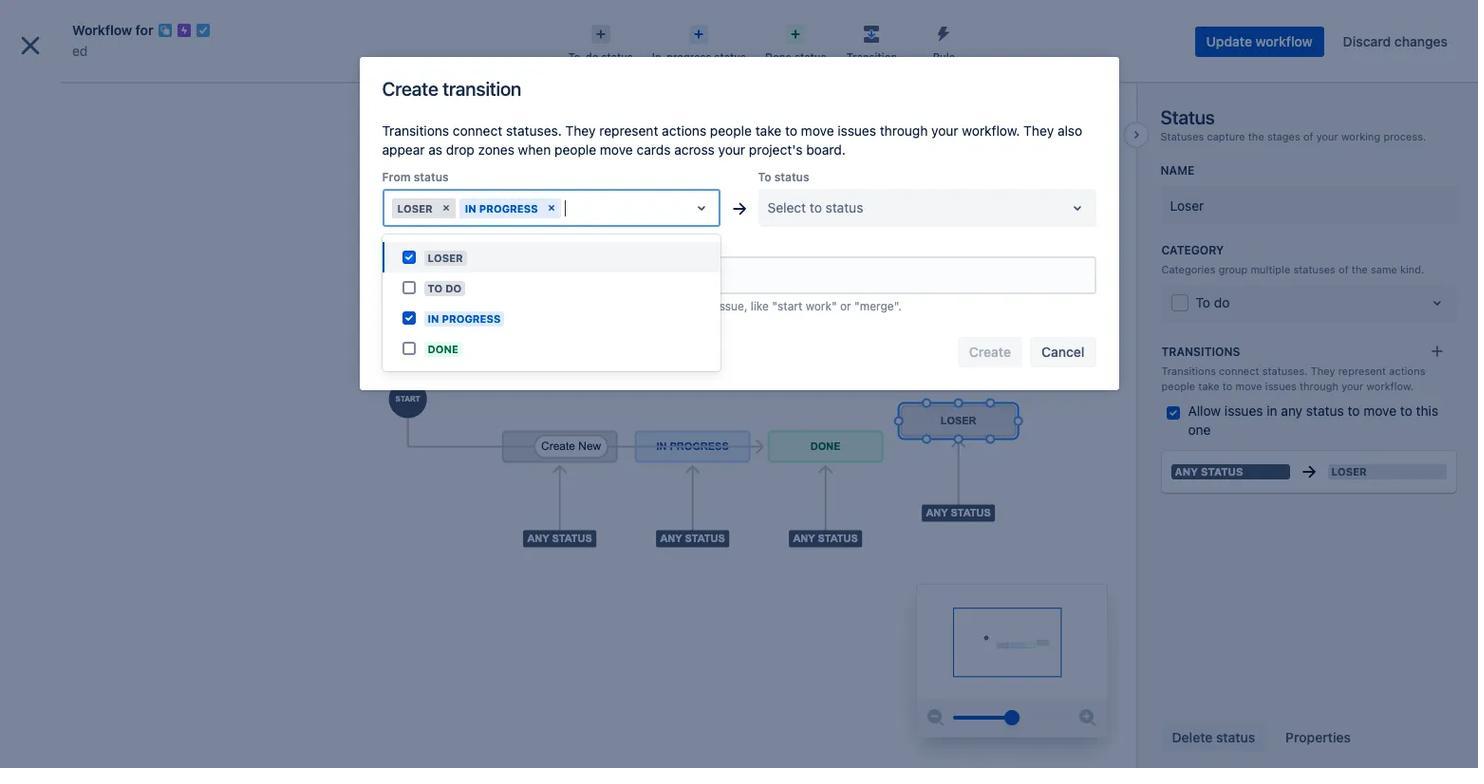 Task type: locate. For each thing, give the bounding box(es) containing it.
issues
[[838, 122, 876, 139], [1265, 380, 1297, 392], [1225, 402, 1263, 419]]

through for transitions connect statuses. they represent actions people take to move issues through your workflow. they also appear as drop zones when people move cards across your project's board.
[[880, 122, 928, 139]]

progress
[[666, 50, 712, 63]]

loser
[[1170, 197, 1204, 213], [397, 202, 433, 214], [428, 252, 463, 264], [1332, 465, 1367, 477]]

you're in the workflow viewfinder, use the arrow keys to move it element
[[917, 585, 1107, 699]]

1 horizontal spatial to
[[758, 170, 771, 184]]

1 horizontal spatial the
[[1352, 263, 1368, 275]]

0 vertical spatial issues
[[838, 122, 876, 139]]

done status button
[[756, 19, 836, 65]]

do for to
[[1214, 295, 1230, 311]]

status statuses capture the stages of your working process.
[[1161, 106, 1426, 142]]

1 vertical spatial do
[[1214, 295, 1230, 311]]

they inside 'transitions connect statuses. they represent actions people take to move issues through your workflow.'
[[1311, 365, 1335, 377]]

the inside 'status statuses capture the stages of your working process.'
[[1248, 130, 1264, 142]]

ed down workflow
[[72, 43, 88, 59]]

name right tip:
[[406, 299, 437, 313]]

the inside category categories group multiple statuses of the same kind.
[[1352, 263, 1368, 275]]

transitions up allow
[[1162, 365, 1216, 377]]

status inside "popup button"
[[601, 50, 633, 63]]

0 vertical spatial actions
[[662, 122, 707, 139]]

1 vertical spatial transitions
[[1162, 345, 1240, 359]]

connect inside 'transitions connect statuses. they represent actions people take to move issues through your workflow.'
[[1219, 365, 1259, 377]]

ed inside status dialog
[[72, 43, 88, 59]]

connect up allow
[[1219, 365, 1259, 377]]

take for transitions connect statuses. they represent actions people take to move issues through your workflow.
[[1198, 380, 1220, 392]]

1 horizontal spatial open image
[[1066, 197, 1089, 219]]

0 horizontal spatial connect
[[453, 122, 503, 139]]

the left same
[[1352, 263, 1368, 275]]

connect
[[453, 122, 503, 139], [1219, 365, 1259, 377]]

workflow. left also
[[962, 122, 1020, 139]]

ed down ed link
[[57, 83, 73, 99]]

transition
[[443, 78, 521, 100], [467, 299, 517, 313]]

take inside 'transitions connect statuses. they represent actions people take to move issues through your workflow.'
[[1198, 380, 1220, 392]]

they left also
[[1024, 122, 1054, 139]]

1 horizontal spatial represent
[[1338, 365, 1386, 377]]

0 vertical spatial transition
[[443, 78, 521, 100]]

for
[[135, 22, 153, 38]]

workflow. inside "transitions connect statuses. they represent actions people take to move issues through your workflow. they also appear as drop zones when people move cards across your project's board."
[[962, 122, 1020, 139]]

statuses. up any
[[1262, 365, 1308, 377]]

your right across
[[718, 141, 745, 158]]

1 horizontal spatial done
[[765, 50, 792, 63]]

2 vertical spatial take
[[1198, 380, 1220, 392]]

0 vertical spatial transitions
[[382, 122, 449, 139]]

they
[[565, 122, 596, 139], [1024, 122, 1054, 139], [1311, 365, 1335, 377]]

in down to do
[[428, 312, 439, 325]]

0 vertical spatial the
[[1248, 130, 1264, 142]]

of right stages
[[1303, 130, 1314, 142]]

actions inside 'transitions connect statuses. they represent actions people take to move issues through your workflow.'
[[1389, 365, 1426, 377]]

ed
[[72, 43, 88, 59], [57, 83, 73, 99]]

they for transitions connect statuses. they represent actions people take to move issues through your workflow.
[[1311, 365, 1335, 377]]

0 horizontal spatial actions
[[662, 122, 707, 139]]

0 vertical spatial create
[[767, 18, 809, 34]]

in right clear icon
[[465, 202, 476, 214]]

1 vertical spatial represent
[[1338, 365, 1386, 377]]

0 vertical spatial ed
[[72, 43, 88, 59]]

1 vertical spatial ed
[[57, 83, 73, 99]]

0 vertical spatial status
[[1161, 106, 1215, 128]]

0 horizontal spatial create
[[382, 78, 438, 100]]

represent up cards
[[599, 122, 658, 139]]

zoom out image
[[924, 706, 947, 729]]

to
[[758, 170, 771, 184], [428, 282, 443, 294], [1196, 295, 1211, 311]]

transitions connect statuses. they represent actions people take to move issues through your workflow. they also appear as drop zones when people move cards across your project's board.
[[382, 122, 1083, 158]]

0 vertical spatial in progress
[[465, 202, 538, 214]]

in progress inside create transition dialog
[[465, 202, 538, 214]]

0 vertical spatial as
[[428, 141, 442, 158]]

through inside "transitions connect statuses. they represent actions people take to move issues through your workflow. they also appear as drop zones when people move cards across your project's board."
[[880, 122, 928, 139]]

the left stages
[[1248, 130, 1264, 142]]

issues for transitions connect statuses. they represent actions people take to move issues through your workflow. they also appear as drop zones when people move cards across your project's board.
[[838, 122, 876, 139]]

status right any
[[1306, 402, 1344, 419]]

transition up zones
[[443, 78, 521, 100]]

1 horizontal spatial workflow.
[[1367, 380, 1414, 392]]

represent inside 'transitions connect statuses. they represent actions people take to move issues through your workflow.'
[[1338, 365, 1386, 377]]

transitions for transitions connect statuses. they represent actions people take to move issues through your workflow. they also appear as drop zones when people move cards across your project's board.
[[382, 122, 449, 139]]

move inside allow issues in any status to move to this one
[[1364, 402, 1397, 419]]

0 horizontal spatial issues
[[838, 122, 876, 139]]

create up the appear
[[382, 78, 438, 100]]

0 vertical spatial of
[[1303, 130, 1314, 142]]

From status text field
[[565, 198, 568, 217]]

create up "done status"
[[767, 18, 809, 34]]

0 vertical spatial take
[[755, 122, 782, 139]]

status up the statuses
[[1161, 106, 1215, 128]]

name inside status dialog
[[1161, 163, 1195, 177]]

to down categories
[[1196, 295, 1211, 311]]

done status
[[765, 50, 826, 63]]

name down the statuses
[[1161, 163, 1195, 177]]

connect up drop
[[453, 122, 503, 139]]

as left the action
[[521, 299, 533, 313]]

zoom in image
[[1076, 706, 1099, 729]]

in
[[465, 202, 476, 214], [428, 312, 439, 325]]

progress down do
[[442, 312, 501, 325]]

1 horizontal spatial of
[[1339, 263, 1349, 275]]

1 horizontal spatial they
[[1024, 122, 1054, 139]]

transition
[[847, 50, 897, 63]]

1 horizontal spatial an
[[700, 299, 713, 313]]

your
[[932, 122, 959, 139], [1317, 130, 1339, 142], [718, 141, 745, 158], [440, 299, 464, 313], [1342, 380, 1364, 392]]

to-do status
[[568, 50, 633, 63]]

move
[[801, 122, 834, 139], [600, 141, 633, 158], [668, 299, 697, 313], [1236, 380, 1262, 392], [1364, 402, 1397, 419]]

1 horizontal spatial statuses.
[[1262, 365, 1308, 377]]

people up allow
[[1162, 380, 1196, 392]]

status right delete at the bottom right
[[1216, 729, 1255, 745]]

open image down also
[[1066, 197, 1089, 219]]

of inside 'status statuses capture the stages of your working process.'
[[1303, 130, 1314, 142]]

transitions up the appear
[[382, 122, 449, 139]]

0 horizontal spatial do
[[585, 50, 598, 63]]

2 vertical spatial transitions
[[1162, 365, 1216, 377]]

of right statuses
[[1339, 263, 1349, 275]]

transitions inside 'transitions connect statuses. they represent actions people take to move issues through your workflow.'
[[1162, 365, 1216, 377]]

your up allow issues in any status to move to this one
[[1342, 380, 1364, 392]]

1 vertical spatial the
[[1352, 263, 1368, 275]]

take up project's
[[755, 122, 782, 139]]

in progress down do
[[428, 312, 501, 325]]

appear
[[382, 141, 425, 158]]

an left the issue,
[[700, 299, 713, 313]]

0 vertical spatial connect
[[453, 122, 503, 139]]

of
[[1303, 130, 1314, 142], [1339, 263, 1349, 275]]

1 horizontal spatial in
[[465, 202, 476, 214]]

0 vertical spatial done
[[765, 50, 792, 63]]

status
[[1161, 106, 1215, 128], [1201, 465, 1243, 477]]

create for create transition
[[382, 78, 438, 100]]

take right the action
[[628, 299, 651, 313]]

0 horizontal spatial they
[[565, 122, 596, 139]]

1 vertical spatial take
[[628, 299, 651, 313]]

1 horizontal spatial issues
[[1225, 402, 1263, 419]]

0 vertical spatial in
[[465, 202, 476, 214]]

status right any
[[1201, 465, 1243, 477]]

transition left the action
[[467, 299, 517, 313]]

1 horizontal spatial take
[[755, 122, 782, 139]]

status up select
[[774, 170, 809, 184]]

actions up this
[[1389, 365, 1426, 377]]

do down group
[[1214, 295, 1230, 311]]

0 horizontal spatial to
[[428, 282, 443, 294]]

workflow. for transitions connect statuses. they represent actions people take to move issues through your workflow.
[[1367, 380, 1414, 392]]

take
[[755, 122, 782, 139], [628, 299, 651, 313], [1198, 380, 1220, 392]]

actions inside "transitions connect statuses. they represent actions people take to move issues through your workflow. they also appear as drop zones when people move cards across your project's board."
[[662, 122, 707, 139]]

1 vertical spatial through
[[1300, 380, 1339, 392]]

action
[[552, 299, 585, 313]]

"start
[[772, 299, 803, 313]]

represent for transitions connect statuses. they represent actions people take to move issues through your workflow.
[[1338, 365, 1386, 377]]

people right the action
[[588, 299, 625, 313]]

status inside 'status statuses capture the stages of your working process.'
[[1161, 106, 1215, 128]]

0 horizontal spatial open image
[[690, 197, 713, 219]]

an
[[536, 299, 549, 313], [700, 299, 713, 313]]

status
[[601, 50, 633, 63], [715, 50, 746, 63], [795, 50, 826, 63], [414, 170, 449, 184], [774, 170, 809, 184], [826, 199, 863, 216], [1306, 402, 1344, 419], [1216, 729, 1255, 745]]

1 vertical spatial in progress
[[428, 312, 501, 325]]

represent inside "transitions connect statuses. they represent actions people take to move issues through your workflow. they also appear as drop zones when people move cards across your project's board."
[[599, 122, 658, 139]]

workflow
[[72, 22, 132, 38]]

cancel button
[[1030, 337, 1096, 368]]

progress
[[479, 202, 538, 214], [442, 312, 501, 325]]

done down create button
[[765, 50, 792, 63]]

status down create button
[[795, 50, 826, 63]]

connect inside "transitions connect statuses. they represent actions people take to move issues through your workflow. they also appear as drop zones when people move cards across your project's board."
[[453, 122, 503, 139]]

1 horizontal spatial create
[[767, 18, 809, 34]]

1 vertical spatial issues
[[1265, 380, 1297, 392]]

0 vertical spatial name
[[1161, 163, 1195, 177]]

issues inside 'transitions connect statuses. they represent actions people take to move issues through your workflow.'
[[1265, 380, 1297, 392]]

0 vertical spatial workflow.
[[962, 122, 1020, 139]]

open image
[[690, 197, 713, 219], [1066, 197, 1089, 219]]

2 vertical spatial issues
[[1225, 402, 1263, 419]]

any
[[1175, 465, 1198, 477]]

take inside "transitions connect statuses. they represent actions people take to move issues through your workflow. they also appear as drop zones when people move cards across your project's board."
[[755, 122, 782, 139]]

to left do
[[428, 282, 443, 294]]

open image down across
[[690, 197, 713, 219]]

to inside status dialog
[[1196, 295, 1211, 311]]

1 open image from the left
[[690, 197, 713, 219]]

cancel
[[1042, 344, 1085, 360]]

actions
[[662, 122, 707, 139], [1389, 365, 1426, 377]]

1 vertical spatial workflow.
[[1367, 380, 1414, 392]]

0 vertical spatial represent
[[599, 122, 658, 139]]

do
[[585, 50, 598, 63], [1214, 295, 1230, 311]]

statuses. inside 'transitions connect statuses. they represent actions people take to move issues through your workflow.'
[[1262, 365, 1308, 377]]

2 horizontal spatial to
[[1196, 295, 1211, 311]]

of inside category categories group multiple statuses of the same kind.
[[1339, 263, 1349, 275]]

transitions down to do
[[1162, 345, 1240, 359]]

your left working
[[1317, 130, 1339, 142]]

to inside create transition dialog
[[758, 170, 771, 184]]

statuses.
[[506, 122, 562, 139], [1262, 365, 1308, 377]]

they down 'to-'
[[565, 122, 596, 139]]

any
[[1281, 402, 1303, 419]]

represent
[[599, 122, 658, 139], [1338, 365, 1386, 377]]

2 horizontal spatial they
[[1311, 365, 1335, 377]]

0 horizontal spatial of
[[1303, 130, 1314, 142]]

actions up across
[[662, 122, 707, 139]]

create inside button
[[767, 18, 809, 34]]

2 horizontal spatial issues
[[1265, 380, 1297, 392]]

transitions inside "transitions connect statuses. they represent actions people take to move issues through your workflow. they also appear as drop zones when people move cards across your project's board."
[[382, 122, 449, 139]]

0 horizontal spatial in
[[428, 312, 439, 325]]

1 vertical spatial progress
[[442, 312, 501, 325]]

1 vertical spatial as
[[521, 299, 533, 313]]

in
[[1267, 402, 1278, 419]]

an left the action
[[536, 299, 549, 313]]

1 horizontal spatial through
[[1300, 380, 1339, 392]]

category categories group multiple statuses of the same kind.
[[1162, 243, 1425, 275]]

status inside button
[[1216, 729, 1255, 745]]

1 vertical spatial of
[[1339, 263, 1349, 275]]

0 horizontal spatial workflow.
[[962, 122, 1020, 139]]

update workflow
[[1206, 33, 1313, 49]]

1 vertical spatial status
[[1201, 465, 1243, 477]]

transitions for transitions connect statuses. they represent actions people take to move issues through your workflow.
[[1162, 365, 1216, 377]]

transitions
[[382, 122, 449, 139], [1162, 345, 1240, 359], [1162, 365, 1216, 377]]

as
[[428, 141, 442, 158], [521, 299, 533, 313]]

0 horizontal spatial statuses.
[[506, 122, 562, 139]]

name up tip:
[[382, 237, 414, 252]]

create
[[767, 18, 809, 34], [382, 78, 438, 100]]

in progress left clear image
[[465, 202, 538, 214]]

workflow. inside 'transitions connect statuses. they represent actions people take to move issues through your workflow.'
[[1367, 380, 1414, 392]]

status right progress in the left top of the page
[[715, 50, 746, 63]]

1 horizontal spatial connect
[[1219, 365, 1259, 377]]

1 vertical spatial in
[[428, 312, 439, 325]]

0 vertical spatial do
[[585, 50, 598, 63]]

through up allow issues in any status to move to this one
[[1300, 380, 1339, 392]]

your inside 'status statuses capture the stages of your working process.'
[[1317, 130, 1339, 142]]

do inside to-do status "popup button"
[[585, 50, 598, 63]]

clear image
[[544, 200, 559, 216]]

group
[[8, 348, 220, 450], [8, 348, 220, 399], [8, 399, 220, 450]]

0 horizontal spatial represent
[[599, 122, 658, 139]]

to
[[785, 122, 797, 139], [810, 199, 822, 216], [654, 299, 665, 313], [1223, 380, 1233, 392], [1348, 402, 1360, 419], [1400, 402, 1413, 419]]

create for create
[[767, 18, 809, 34]]

0 horizontal spatial as
[[428, 141, 442, 158]]

to down project's
[[758, 170, 771, 184]]

represent up allow issues in any status to move to this one
[[1338, 365, 1386, 377]]

they up allow issues in any status to move to this one
[[1311, 365, 1335, 377]]

loser down from status
[[397, 202, 433, 214]]

workflow.
[[962, 122, 1020, 139], [1367, 380, 1414, 392]]

from status
[[382, 170, 449, 184]]

through
[[880, 122, 928, 139], [1300, 380, 1339, 392]]

progress left clear image
[[479, 202, 538, 214]]

create transition
[[382, 78, 521, 100]]

as left drop
[[428, 141, 442, 158]]

1 vertical spatial done
[[428, 343, 459, 355]]

categories
[[1162, 263, 1216, 275]]

people up across
[[710, 122, 752, 139]]

1 vertical spatial connect
[[1219, 365, 1259, 377]]

done
[[765, 50, 792, 63], [428, 343, 459, 355]]

through down transition
[[880, 122, 928, 139]]

actions for transitions connect statuses. they represent actions people take to move issues through your workflow.
[[1389, 365, 1426, 377]]

0 horizontal spatial the
[[1248, 130, 1264, 142]]

0 vertical spatial through
[[880, 122, 928, 139]]

status right 'to-'
[[601, 50, 633, 63]]

0 horizontal spatial an
[[536, 299, 549, 313]]

done inside done status popup button
[[765, 50, 792, 63]]

0 vertical spatial progress
[[479, 202, 538, 214]]

done down to do
[[428, 343, 459, 355]]

connect for transitions connect statuses. they represent actions people take to move issues through your workflow. they also appear as drop zones when people move cards across your project's board.
[[453, 122, 503, 139]]

status right select
[[826, 199, 863, 216]]

0 horizontal spatial through
[[880, 122, 928, 139]]

issues up in
[[1265, 380, 1297, 392]]

statuses. up when
[[506, 122, 562, 139]]

1 horizontal spatial actions
[[1389, 365, 1426, 377]]

move inside 'transitions connect statuses. they represent actions people take to move issues through your workflow.'
[[1236, 380, 1262, 392]]

to-do status button
[[559, 19, 643, 65]]

1 vertical spatial create
[[382, 78, 438, 100]]

0 vertical spatial statuses.
[[506, 122, 562, 139]]

0 horizontal spatial done
[[428, 343, 459, 355]]

jira software image
[[49, 15, 177, 38], [49, 15, 177, 38]]

create banner
[[0, 0, 1478, 53]]

take up allow
[[1198, 380, 1220, 392]]

to inside 'transitions connect statuses. they represent actions people take to move issues through your workflow.'
[[1223, 380, 1233, 392]]

statuses. inside "transitions connect statuses. they represent actions people take to move issues through your workflow. they also appear as drop zones when people move cards across your project's board."
[[506, 122, 562, 139]]

1 vertical spatial statuses.
[[1262, 365, 1308, 377]]

issues up board.
[[838, 122, 876, 139]]

do
[[445, 282, 462, 294]]

create inside dialog
[[382, 78, 438, 100]]

create transition dialog
[[359, 57, 1119, 390]]

properties
[[1286, 729, 1351, 745]]

of for category
[[1339, 263, 1349, 275]]

through inside 'transitions connect statuses. they represent actions people take to move issues through your workflow.'
[[1300, 380, 1339, 392]]

issues inside "transitions connect statuses. they represent actions people take to move issues through your workflow. they also appear as drop zones when people move cards across your project's board."
[[838, 122, 876, 139]]

delete status button
[[1161, 723, 1267, 753]]

issues left in
[[1225, 402, 1263, 419]]

1 horizontal spatial do
[[1214, 295, 1230, 311]]

people
[[710, 122, 752, 139], [555, 141, 596, 158], [588, 299, 625, 313], [1162, 380, 1196, 392]]

when
[[518, 141, 551, 158]]

primary element
[[11, 0, 1117, 53]]

1 vertical spatial actions
[[1389, 365, 1426, 377]]

2 horizontal spatial take
[[1198, 380, 1220, 392]]

select to status
[[768, 199, 863, 216]]

do left in-
[[585, 50, 598, 63]]

workflow. up allow issues in any status to move to this one
[[1367, 380, 1414, 392]]



Task type: describe. For each thing, give the bounding box(es) containing it.
rule
[[933, 50, 955, 63]]

category
[[1162, 243, 1224, 257]]

1 vertical spatial name
[[382, 237, 414, 252]]

across
[[674, 141, 715, 158]]

properties button
[[1274, 723, 1362, 753]]

they for transitions connect statuses. they represent actions people take to move issues through your workflow. they also appear as drop zones when people move cards across your project's board.
[[565, 122, 596, 139]]

issue,
[[716, 299, 748, 313]]

1 vertical spatial transition
[[467, 299, 517, 313]]

2 vertical spatial name
[[406, 299, 437, 313]]

statuses
[[1293, 263, 1336, 275]]

transitions connect statuses. they represent actions people take to move issues through your workflow.
[[1162, 365, 1426, 392]]

changes
[[1395, 33, 1448, 49]]

create button
[[756, 11, 821, 41]]

clear image
[[438, 200, 454, 216]]

in-
[[652, 50, 667, 63]]

delete
[[1172, 729, 1213, 745]]

done for done
[[428, 343, 459, 355]]

To status text field
[[768, 198, 771, 217]]

loser down allow issues in any status to move to this one
[[1332, 465, 1367, 477]]

close workflow editor image
[[15, 30, 46, 61]]

allow issues in any status to move to this one
[[1188, 402, 1439, 438]]

of for status
[[1303, 130, 1314, 142]]

rule button
[[908, 19, 980, 65]]

to-
[[568, 50, 586, 63]]

group
[[1219, 263, 1248, 275]]

workflow for
[[72, 22, 153, 38]]

statuses. for transitions connect statuses. they represent actions people take to move issues through your workflow. they also appear as drop zones when people move cards across your project's board.
[[506, 122, 562, 139]]

transition button
[[836, 19, 908, 65]]

statuses
[[1161, 130, 1204, 142]]

actions for transitions connect statuses. they represent actions people take to move issues through your workflow. they also appear as drop zones when people move cards across your project's board.
[[662, 122, 707, 139]]

update workflow button
[[1195, 27, 1324, 57]]

zones
[[478, 141, 514, 158]]

delete status
[[1172, 729, 1255, 745]]

loser inside create transition dialog
[[397, 202, 433, 214]]

progress inside create transition dialog
[[479, 202, 538, 214]]

from
[[382, 170, 411, 184]]

one
[[1188, 421, 1211, 438]]

to for to status
[[758, 170, 771, 184]]

open image
[[1426, 292, 1448, 315]]

project's
[[749, 141, 803, 158]]

your down rule on the top right of the page
[[932, 122, 959, 139]]

Zoom level range field
[[953, 699, 1070, 737]]

2 an from the left
[[700, 299, 713, 313]]

issues for transitions connect statuses. they represent actions people take to move issues through your workflow.
[[1265, 380, 1297, 392]]

tip: name your transition as an action people take to move an issue, like "start work" or "merge".
[[382, 299, 902, 313]]

to for to do
[[428, 282, 443, 294]]

stages
[[1267, 130, 1300, 142]]

to for to do
[[1196, 295, 1211, 311]]

to do
[[428, 282, 462, 294]]

to inside "transitions connect statuses. they represent actions people take to move issues through your workflow. they also appear as drop zones when people move cards across your project's board."
[[785, 122, 797, 139]]

workflow. for transitions connect statuses. they represent actions people take to move issues through your workflow. they also appear as drop zones when people move cards across your project's board.
[[962, 122, 1020, 139]]

board.
[[806, 141, 846, 158]]

connect for transitions connect statuses. they represent actions people take to move issues through your workflow.
[[1219, 365, 1259, 377]]

people inside 'transitions connect statuses. they represent actions people take to move issues through your workflow.'
[[1162, 380, 1196, 392]]

Search field
[[1117, 11, 1307, 41]]

take for transitions connect statuses. they represent actions people take to move issues through your workflow. they also appear as drop zones when people move cards across your project's board.
[[755, 122, 782, 139]]

0 horizontal spatial take
[[628, 299, 651, 313]]

work"
[[806, 299, 837, 313]]

kind.
[[1400, 263, 1425, 275]]

create transition image
[[1429, 344, 1445, 359]]

workflow
[[1256, 33, 1313, 49]]

1 horizontal spatial as
[[521, 299, 533, 313]]

update
[[1206, 33, 1252, 49]]

represent for transitions connect statuses. they represent actions people take to move issues through your workflow. they also appear as drop zones when people move cards across your project's board.
[[599, 122, 658, 139]]

also
[[1058, 122, 1083, 139]]

like
[[751, 299, 769, 313]]

statuses. for transitions connect statuses. they represent actions people take to move issues through your workflow.
[[1262, 365, 1308, 377]]

people right when
[[555, 141, 596, 158]]

your down do
[[440, 299, 464, 313]]

status inside allow issues in any status to move to this one
[[1306, 402, 1344, 419]]

multiple
[[1251, 263, 1291, 275]]

drop
[[446, 141, 474, 158]]

issues inside allow issues in any status to move to this one
[[1225, 402, 1263, 419]]

status dialog
[[0, 0, 1478, 768]]

select
[[768, 199, 806, 216]]

Name field
[[384, 258, 1094, 292]]

same
[[1371, 263, 1397, 275]]

discard
[[1343, 33, 1391, 49]]

ed link
[[72, 40, 88, 63]]

2 open image from the left
[[1066, 197, 1089, 219]]

allow
[[1188, 402, 1221, 419]]

to do
[[1196, 295, 1230, 311]]

through for transitions connect statuses. they represent actions people take to move issues through your workflow.
[[1300, 380, 1339, 392]]

to status
[[758, 170, 809, 184]]

done for done status
[[765, 50, 792, 63]]

status up clear icon
[[414, 170, 449, 184]]

in-progress status
[[652, 50, 746, 63]]

do for to-
[[585, 50, 598, 63]]

capture
[[1207, 130, 1245, 142]]

discard changes
[[1343, 33, 1448, 49]]

loser up to do
[[428, 252, 463, 264]]

in-progress status button
[[643, 19, 756, 65]]

any status
[[1175, 465, 1243, 477]]

as inside "transitions connect statuses. they represent actions people take to move issues through your workflow. they also appear as drop zones when people move cards across your project's board."
[[428, 141, 442, 158]]

your inside 'transitions connect statuses. they represent actions people take to move issues through your workflow.'
[[1342, 380, 1364, 392]]

in inside create transition dialog
[[465, 202, 476, 214]]

working
[[1342, 130, 1381, 142]]

"merge".
[[855, 299, 902, 313]]

this
[[1416, 402, 1439, 419]]

process.
[[1384, 130, 1426, 142]]

or
[[840, 299, 851, 313]]

1 an from the left
[[536, 299, 549, 313]]

loser up category
[[1170, 197, 1204, 213]]

discard changes button
[[1332, 27, 1459, 57]]

cards
[[637, 141, 671, 158]]

tip:
[[382, 299, 402, 313]]



Task type: vqa. For each thing, say whether or not it's contained in the screenshot.
Save Changes Button
no



